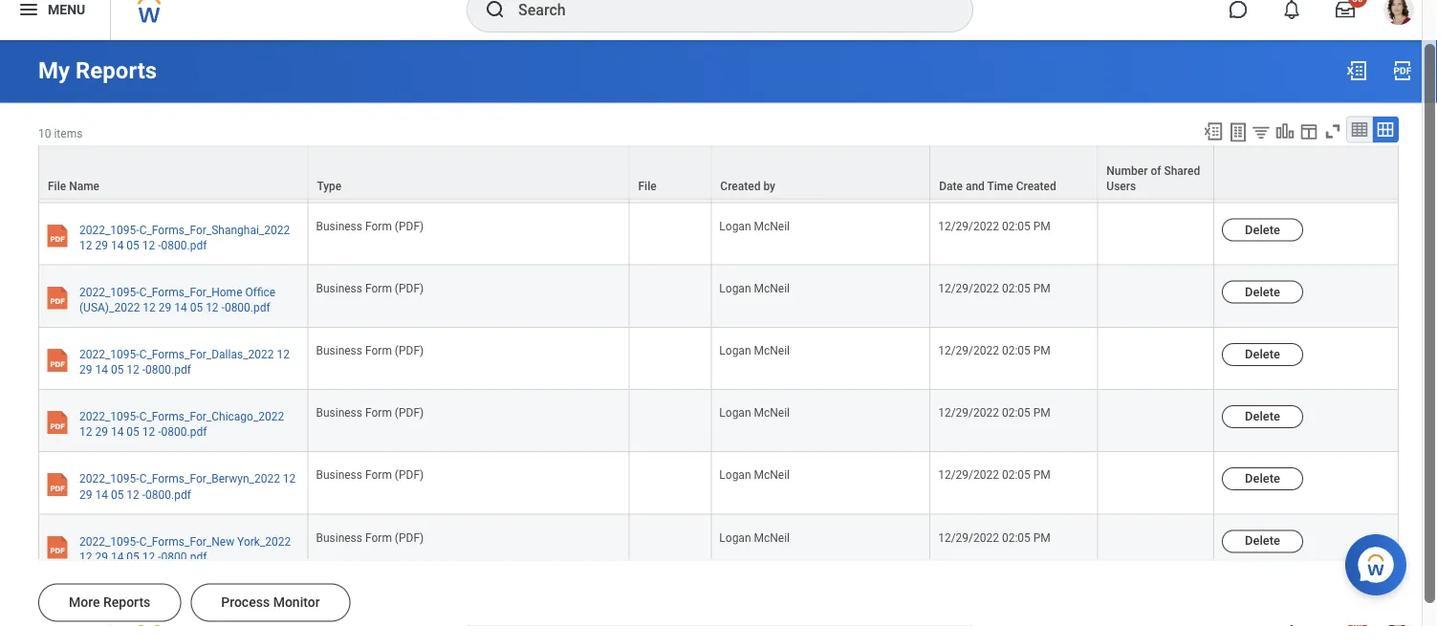 Task type: vqa. For each thing, say whether or not it's contained in the screenshot.
COMPENSATION link
no



Task type: locate. For each thing, give the bounding box(es) containing it.
6 business form (pdf) element from the top
[[316, 528, 424, 545]]

4 business from the top
[[316, 407, 362, 420]]

12/29/2022
[[938, 220, 999, 233], [938, 282, 999, 296], [938, 345, 999, 358], [938, 407, 999, 420], [938, 469, 999, 483], [938, 532, 999, 545]]

- down 2022_1095-c_forms_for_new
[[158, 551, 161, 564]]

business form (pdf) element for 2022_1095-c_forms_for_shanghai_2022
[[316, 216, 424, 233]]

-
[[241, 177, 245, 190], [158, 239, 161, 253], [221, 302, 225, 315], [142, 364, 145, 377], [158, 426, 161, 440], [142, 488, 145, 502], [158, 551, 161, 564]]

3 logan from the top
[[719, 345, 751, 358]]

4 (pdf) from the top
[[395, 407, 424, 420]]

more
[[69, 595, 100, 611]]

1 mcneil from the top
[[754, 220, 790, 233]]

file
[[48, 180, 66, 193], [638, 180, 657, 193]]

2022_1095- inside 2022_1095-c_forms_for_shanghai_2022 12 29 14 05 12 -0800.pdf
[[79, 224, 139, 237]]

2022_1095- up 2022_1095-c_forms_for_new
[[79, 473, 139, 486]]

created inside popup button
[[720, 180, 761, 193]]

29 down name
[[95, 239, 108, 253]]

monitor
[[273, 595, 320, 611]]

- down 2022_1095-c_forms_for_berwyn_2022
[[142, 488, 145, 502]]

business form (pdf) for 2022_1095-c_forms_for_chicago_2022
[[316, 407, 424, 420]]

6 12/29/2022 from the top
[[938, 532, 999, 545]]

4 02:05 from the top
[[1002, 407, 1031, 420]]

05 inside york_2022 12 29 14 05 12 -0800.pdf
[[127, 551, 139, 564]]

0 horizontal spatial export to excel image
[[1203, 121, 1224, 142]]

14 down 2022_1095-c_forms_for_new
[[111, 551, 124, 564]]

created by
[[720, 180, 776, 193]]

29 up more reports
[[95, 551, 108, 564]]

delete row
[[38, 204, 1399, 266], [38, 266, 1399, 328], [38, 328, 1399, 391], [38, 391, 1399, 453], [38, 453, 1399, 515], [38, 515, 1399, 578]]

created right time
[[1016, 180, 1057, 193]]

14 inside office (usa)_2022 12 29 14 05 12 -0800.pdf
[[174, 302, 187, 315]]

2022_1095- up more reports
[[79, 535, 139, 549]]

francisco_2022 12 29 14 05 12 -0800.pdf
[[79, 177, 290, 190]]

row inside my reports 'main content'
[[38, 146, 1399, 200]]

2 2022_1095- from the top
[[79, 286, 139, 300]]

5 02:05 from the top
[[1002, 469, 1031, 483]]

5 12/29/2022 from the top
[[938, 469, 999, 483]]

items
[[54, 127, 83, 141]]

02:05
[[1002, 220, 1031, 233], [1002, 282, 1031, 296], [1002, 345, 1031, 358], [1002, 407, 1031, 420], [1002, 469, 1031, 483], [1002, 532, 1031, 545]]

6 logan mcneil from the top
[[719, 532, 790, 545]]

my
[[38, 57, 70, 85]]

1 pm from the top
[[1034, 220, 1051, 233]]

business form (pdf) element for 2022_1095-c_forms_for_new
[[316, 528, 424, 545]]

0800.pdf down the c_forms_for_shanghai_2022
[[161, 239, 207, 253]]

created left by
[[720, 180, 761, 193]]

francisco_2022 12 29 14 05 12 -0800.pdf link
[[79, 157, 300, 191]]

3 02:05 from the top
[[1002, 345, 1031, 358]]

12/29/2022 02:05 pm for 2022_1095-c_forms_for_dallas_2022
[[938, 345, 1051, 358]]

29 up 2022_1095-c_forms_for_shanghai_2022 12 29 14 05 12 -0800.pdf
[[179, 177, 191, 190]]

c_forms_for_shanghai_2022
[[139, 224, 290, 237]]

05 up the c_forms_for_shanghai_2022
[[210, 177, 223, 190]]

process monitor
[[221, 595, 320, 611]]

05 up 2022_1095-c_forms_for_berwyn_2022
[[127, 426, 139, 440]]

of
[[1151, 165, 1161, 178]]

0 horizontal spatial file
[[48, 180, 66, 193]]

3 business form (pdf) from the top
[[316, 345, 424, 358]]

10
[[38, 127, 51, 141]]

29 inside office (usa)_2022 12 29 14 05 12 -0800.pdf
[[159, 302, 171, 315]]

1 2022_1095- from the top
[[79, 224, 139, 237]]

29
[[179, 177, 191, 190], [95, 239, 108, 253], [159, 302, 171, 315], [79, 364, 92, 377], [95, 426, 108, 440], [79, 488, 92, 502], [95, 551, 108, 564]]

0 vertical spatial reports
[[76, 57, 157, 85]]

1 business from the top
[[316, 220, 362, 233]]

2 (pdf) from the top
[[395, 282, 424, 296]]

29 inside 2022_1095-c_forms_for_shanghai_2022 12 29 14 05 12 -0800.pdf
[[95, 239, 108, 253]]

5 logan mcneil from the top
[[719, 469, 790, 483]]

0800.pdf inside "2022_1095-c_forms_for_chicago_2022 12 29 14 05 12 -0800.pdf"
[[161, 426, 207, 440]]

0800.pdf down the office
[[225, 302, 270, 315]]

05 up 2022_1095-c_forms_for_home
[[127, 239, 139, 253]]

mcneil
[[754, 220, 790, 233], [754, 282, 790, 296], [754, 345, 790, 358], [754, 407, 790, 420], [754, 469, 790, 483], [754, 532, 790, 545]]

1 delete from the top
[[1245, 223, 1280, 237]]

3 2022_1095- from the top
[[79, 348, 139, 362]]

view printable version (pdf) image
[[1391, 60, 1414, 83]]

6 business from the top
[[316, 532, 362, 545]]

reports
[[76, 57, 157, 85], [103, 595, 150, 611]]

5 12/29/2022 02:05 pm from the top
[[938, 469, 1051, 483]]

by
[[764, 180, 776, 193]]

05 down "c_forms_for_home"
[[190, 302, 203, 315]]

logan mcneil for c_forms_for_berwyn_2022
[[719, 469, 790, 483]]

4 business form (pdf) element from the top
[[316, 403, 424, 420]]

1 (pdf) from the top
[[395, 220, 424, 233]]

05 inside 2022_1095-c_forms_for_shanghai_2022 12 29 14 05 12 -0800.pdf
[[127, 239, 139, 253]]

1 business form (pdf) element from the top
[[316, 216, 424, 233]]

row
[[38, 146, 1399, 200]]

users
[[1107, 180, 1136, 193]]

row containing number of shared users
[[38, 146, 1399, 200]]

time
[[987, 180, 1013, 193]]

0800.pdf left type
[[245, 177, 290, 190]]

type
[[317, 180, 342, 193]]

6 (pdf) from the top
[[395, 532, 424, 545]]

1 horizontal spatial export to excel image
[[1346, 60, 1368, 83]]

2022_1095- down (usa)_2022
[[79, 348, 139, 362]]

Search Workday  search field
[[518, 0, 933, 31]]

type button
[[308, 147, 629, 199]]

logan mcneil for c_forms_for_new
[[719, 532, 790, 545]]

4 2022_1095- from the top
[[79, 411, 139, 424]]

0800.pdf down 2022_1095-c_forms_for_berwyn_2022
[[145, 488, 191, 502]]

2022_1095- for c_forms_for_berwyn_2022
[[79, 473, 139, 486]]

0 horizontal spatial created
[[720, 180, 761, 193]]

logan
[[719, 220, 751, 233], [719, 282, 751, 296], [719, 345, 751, 358], [719, 407, 751, 420], [719, 469, 751, 483], [719, 532, 751, 545]]

francisco_2022 12 29 14 05 12 -0800.pdf row
[[38, 141, 1399, 204]]

12/29/2022 02:05 pm for 2022_1095-c_forms_for_home
[[938, 282, 1051, 296]]

3 delete row from the top
[[38, 328, 1399, 391]]

12 29 14 05 12 -0800.pdf up c_forms_for_chicago_2022
[[79, 348, 290, 377]]

2 12 29 14 05 12 -0800.pdf from the top
[[79, 473, 296, 502]]

number of shared users
[[1107, 165, 1200, 193]]

office
[[245, 286, 276, 300]]

export to excel image
[[1346, 60, 1368, 83], [1203, 121, 1224, 142]]

number
[[1107, 165, 1148, 178]]

3 logan mcneil from the top
[[719, 345, 790, 358]]

4 12/29/2022 02:05 pm from the top
[[938, 407, 1051, 420]]

3 mcneil from the top
[[754, 345, 790, 358]]

3 business form (pdf) element from the top
[[316, 341, 424, 358]]

5 (pdf) from the top
[[395, 469, 424, 483]]

file for file
[[638, 180, 657, 193]]

4 form from the top
[[365, 407, 392, 420]]

14 inside "2022_1095-c_forms_for_chicago_2022 12 29 14 05 12 -0800.pdf"
[[111, 426, 124, 440]]

12 29 14 05 12 -0800.pdf
[[79, 348, 290, 377], [79, 473, 296, 502]]

14 up the c_forms_for_shanghai_2022
[[194, 177, 207, 190]]

1 vertical spatial export to excel image
[[1203, 121, 1224, 142]]

cell
[[308, 141, 630, 204], [630, 141, 712, 204], [712, 141, 931, 204], [931, 141, 1098, 204], [1098, 141, 1214, 204], [1214, 141, 1399, 204], [630, 204, 712, 266], [1098, 204, 1214, 266], [630, 266, 712, 328], [1098, 266, 1214, 328], [630, 328, 712, 391], [1098, 328, 1214, 391], [630, 391, 712, 453], [1098, 391, 1214, 453], [630, 453, 712, 515], [1098, 453, 1214, 515], [630, 515, 712, 578], [1098, 515, 1214, 578]]

export to excel image for reports
[[1346, 60, 1368, 83]]

c_forms_for_new
[[139, 535, 234, 549]]

1 12 29 14 05 12 -0800.pdf from the top
[[79, 348, 290, 377]]

1 file from the left
[[48, 180, 66, 193]]

14 inside row
[[194, 177, 207, 190]]

pm for 2022_1095-c_forms_for_new
[[1034, 532, 1051, 545]]

reports right my
[[76, 57, 157, 85]]

2022_1095- down "francisco_2022"
[[79, 224, 139, 237]]

29 down (usa)_2022
[[79, 364, 92, 377]]

export to excel image left view printable version (pdf) icon
[[1346, 60, 1368, 83]]

0800.pdf down 2022_1095-c_forms_for_dallas_2022
[[145, 364, 191, 377]]

1 vertical spatial reports
[[103, 595, 150, 611]]

created
[[720, 180, 761, 193], [1016, 180, 1057, 193]]

- down "c_forms_for_home"
[[221, 302, 225, 315]]

2022_1095-c_forms_for_dallas_2022
[[79, 348, 274, 362]]

0800.pdf down c_forms_for_chicago_2022
[[161, 426, 207, 440]]

14 down (usa)_2022
[[95, 364, 108, 377]]

0 vertical spatial export to excel image
[[1346, 60, 1368, 83]]

export to excel image left export to worksheets image
[[1203, 121, 1224, 142]]

3 business from the top
[[316, 345, 362, 358]]

pm for 2022_1095-c_forms_for_berwyn_2022
[[1034, 469, 1051, 483]]

- up the c_forms_for_shanghai_2022
[[241, 177, 245, 190]]

1 horizontal spatial file
[[638, 180, 657, 193]]

0800.pdf inside office (usa)_2022 12 29 14 05 12 -0800.pdf
[[225, 302, 270, 315]]

toolbar inside my reports 'main content'
[[1194, 117, 1399, 146]]

0800.pdf down c_forms_for_new
[[161, 551, 207, 564]]

logan for 2022_1095-c_forms_for_berwyn_2022
[[719, 469, 751, 483]]

2 mcneil from the top
[[754, 282, 790, 296]]

6 logan from the top
[[719, 532, 751, 545]]

1 form from the top
[[365, 220, 392, 233]]

date
[[939, 180, 963, 193]]

3 12/29/2022 02:05 pm from the top
[[938, 345, 1051, 358]]

3 12/29/2022 from the top
[[938, 345, 999, 358]]

1 horizontal spatial created
[[1016, 180, 1057, 193]]

- inside "2022_1095-c_forms_for_chicago_2022 12 29 14 05 12 -0800.pdf"
[[158, 426, 161, 440]]

form for 2022_1095-c_forms_for_shanghai_2022
[[365, 220, 392, 233]]

0 vertical spatial 12 29 14 05 12 -0800.pdf
[[79, 348, 290, 377]]

notifications large image
[[1282, 0, 1302, 20]]

2022_1095- down 2022_1095-c_forms_for_dallas_2022
[[79, 411, 139, 424]]

- inside row
[[241, 177, 245, 190]]

pm for 2022_1095-c_forms_for_home
[[1034, 282, 1051, 296]]

2 pm from the top
[[1034, 282, 1051, 296]]

table image
[[1350, 120, 1369, 140]]

2 delete row from the top
[[38, 266, 1399, 328]]

2022_1095-
[[79, 224, 139, 237], [79, 286, 139, 300], [79, 348, 139, 362], [79, 411, 139, 424], [79, 473, 139, 486], [79, 535, 139, 549]]

5 pm from the top
[[1034, 469, 1051, 483]]

29 down 2022_1095-c_forms_for_home
[[159, 302, 171, 315]]

5 mcneil from the top
[[754, 469, 790, 483]]

12/29/2022 02:05 pm
[[938, 220, 1051, 233], [938, 282, 1051, 296], [938, 345, 1051, 358], [938, 407, 1051, 420], [938, 469, 1051, 483], [938, 532, 1051, 545]]

logan for 2022_1095-c_forms_for_dallas_2022
[[719, 345, 751, 358]]

1 logan from the top
[[719, 220, 751, 233]]

2022_1095- for c_forms_for_new
[[79, 535, 139, 549]]

14 up 2022_1095-c_forms_for_berwyn_2022
[[111, 426, 124, 440]]

3 (pdf) from the top
[[395, 345, 424, 358]]

2 12/29/2022 from the top
[[938, 282, 999, 296]]

business for 2022_1095-c_forms_for_chicago_2022
[[316, 407, 362, 420]]

business form (pdf) element
[[316, 216, 424, 233], [316, 278, 424, 296], [316, 341, 424, 358], [316, 403, 424, 420], [316, 465, 424, 483], [316, 528, 424, 545]]

2 business from the top
[[316, 282, 362, 296]]

1 delete row from the top
[[38, 204, 1399, 266]]

6 form from the top
[[365, 532, 392, 545]]

05
[[210, 177, 223, 190], [127, 239, 139, 253], [190, 302, 203, 315], [111, 364, 124, 377], [127, 426, 139, 440], [111, 488, 124, 502], [127, 551, 139, 564]]

2022_1095- inside "2022_1095-c_forms_for_chicago_2022 12 29 14 05 12 -0800.pdf"
[[79, 411, 139, 424]]

12
[[163, 177, 176, 190], [226, 177, 239, 190], [79, 239, 92, 253], [142, 239, 155, 253], [143, 302, 156, 315], [206, 302, 219, 315], [277, 348, 290, 362], [127, 364, 139, 377], [79, 426, 92, 440], [142, 426, 155, 440], [283, 473, 296, 486], [127, 488, 139, 502], [79, 551, 92, 564], [142, 551, 155, 564]]

more reports
[[69, 595, 150, 611]]

05 down 2022_1095-c_forms_for_new
[[127, 551, 139, 564]]

2 logan mcneil from the top
[[719, 282, 790, 296]]

4 pm from the top
[[1034, 407, 1051, 420]]

business form (pdf) element for 2022_1095-c_forms_for_dallas_2022
[[316, 341, 424, 358]]

14 down "francisco_2022"
[[111, 239, 124, 253]]

6 12/29/2022 02:05 pm from the top
[[938, 532, 1051, 545]]

- up 2022_1095-c_forms_for_home
[[158, 239, 161, 253]]

6 02:05 from the top
[[1002, 532, 1031, 545]]

10 items
[[38, 127, 83, 141]]

5 delete from the top
[[1245, 472, 1280, 486]]

6 delete button from the top
[[1222, 531, 1303, 554]]

4 logan from the top
[[719, 407, 751, 420]]

2 logan from the top
[[719, 282, 751, 296]]

3 pm from the top
[[1034, 345, 1051, 358]]

1 business form (pdf) from the top
[[316, 220, 424, 233]]

form for 2022_1095-c_forms_for_new
[[365, 532, 392, 545]]

5 business form (pdf) element from the top
[[316, 465, 424, 483]]

c_forms_for_berwyn_2022
[[139, 473, 280, 486]]

2 file from the left
[[638, 180, 657, 193]]

5 logan from the top
[[719, 469, 751, 483]]

12/29/2022 for c_forms_for_new
[[938, 532, 999, 545]]

date and time created button
[[931, 147, 1097, 199]]

4 12/29/2022 from the top
[[938, 407, 999, 420]]

reports right more
[[103, 595, 150, 611]]

1 delete button from the top
[[1222, 219, 1303, 242]]

05 inside francisco_2022 12 29 14 05 12 -0800.pdf link
[[210, 177, 223, 190]]

14 up 2022_1095-c_forms_for_new
[[95, 488, 108, 502]]

14 down "c_forms_for_home"
[[174, 302, 187, 315]]

5 delete button from the top
[[1222, 468, 1303, 491]]

29 up 2022_1095-c_forms_for_berwyn_2022
[[95, 426, 108, 440]]

(pdf)
[[395, 220, 424, 233], [395, 282, 424, 296], [395, 345, 424, 358], [395, 407, 424, 420], [395, 469, 424, 483], [395, 532, 424, 545]]

business form (pdf)
[[316, 220, 424, 233], [316, 282, 424, 296], [316, 345, 424, 358], [316, 407, 424, 420], [316, 469, 424, 483], [316, 532, 424, 545]]

6 business form (pdf) from the top
[[316, 532, 424, 545]]

pm
[[1034, 220, 1051, 233], [1034, 282, 1051, 296], [1034, 345, 1051, 358], [1034, 407, 1051, 420], [1034, 469, 1051, 483], [1034, 532, 1051, 545]]

business for 2022_1095-c_forms_for_shanghai_2022
[[316, 220, 362, 233]]

business
[[316, 220, 362, 233], [316, 282, 362, 296], [316, 345, 362, 358], [316, 407, 362, 420], [316, 469, 362, 483], [316, 532, 362, 545]]

logan mcneil
[[719, 220, 790, 233], [719, 282, 790, 296], [719, 345, 790, 358], [719, 407, 790, 420], [719, 469, 790, 483], [719, 532, 790, 545]]

2 12/29/2022 02:05 pm from the top
[[938, 282, 1051, 296]]

1 02:05 from the top
[[1002, 220, 1031, 233]]

export to worksheets image
[[1227, 121, 1250, 144]]

name
[[69, 180, 100, 193]]

2 created from the left
[[1016, 180, 1057, 193]]

logan mcneil for c_forms_for_home
[[719, 282, 790, 296]]

c_forms_for_home
[[139, 286, 242, 300]]

reports inside button
[[103, 595, 150, 611]]

4 logan mcneil from the top
[[719, 407, 790, 420]]

1 created from the left
[[720, 180, 761, 193]]

2022_1095- for c_forms_for_chicago_2022
[[79, 411, 139, 424]]

4 business form (pdf) from the top
[[316, 407, 424, 420]]

business form (pdf) for 2022_1095-c_forms_for_dallas_2022
[[316, 345, 424, 358]]

12/29/2022 02:05 pm for 2022_1095-c_forms_for_berwyn_2022
[[938, 469, 1051, 483]]

6 2022_1095- from the top
[[79, 535, 139, 549]]

1 vertical spatial 12 29 14 05 12 -0800.pdf
[[79, 473, 296, 502]]

2 02:05 from the top
[[1002, 282, 1031, 296]]

my reports main content
[[0, 0, 1437, 626]]

12 29 14 05 12 -0800.pdf up c_forms_for_new
[[79, 473, 296, 502]]

my reports
[[38, 57, 157, 85]]

1 logan mcneil from the top
[[719, 220, 790, 233]]

6 mcneil from the top
[[754, 532, 790, 545]]

2022_1095- up (usa)_2022
[[79, 286, 139, 300]]

form
[[365, 220, 392, 233], [365, 282, 392, 296], [365, 345, 392, 358], [365, 407, 392, 420], [365, 469, 392, 483], [365, 532, 392, 545]]

toolbar
[[1194, 117, 1399, 146]]

6 pm from the top
[[1034, 532, 1051, 545]]

12/29/2022 for c_forms_for_dallas_2022
[[938, 345, 999, 358]]

4 delete row from the top
[[38, 391, 1399, 453]]

2022_1095-c_forms_for_home
[[79, 286, 242, 300]]

05 inside office (usa)_2022 12 29 14 05 12 -0800.pdf
[[190, 302, 203, 315]]

5 2022_1095- from the top
[[79, 473, 139, 486]]

- up 2022_1095-c_forms_for_berwyn_2022
[[158, 426, 161, 440]]

29 inside "2022_1095-c_forms_for_chicago_2022 12 29 14 05 12 -0800.pdf"
[[95, 426, 108, 440]]

delete
[[1245, 223, 1280, 237], [1245, 285, 1280, 299], [1245, 347, 1280, 362], [1245, 410, 1280, 424], [1245, 472, 1280, 486], [1245, 534, 1280, 549]]

expand table image
[[1376, 120, 1395, 140]]

14
[[194, 177, 207, 190], [111, 239, 124, 253], [174, 302, 187, 315], [95, 364, 108, 377], [111, 426, 124, 440], [95, 488, 108, 502], [111, 551, 124, 564]]

29 inside york_2022 12 29 14 05 12 -0800.pdf
[[95, 551, 108, 564]]

delete button
[[1222, 219, 1303, 242], [1222, 281, 1303, 304], [1222, 344, 1303, 367], [1222, 406, 1303, 429], [1222, 468, 1303, 491], [1222, 531, 1303, 554]]

0800.pdf
[[245, 177, 290, 190], [161, 239, 207, 253], [225, 302, 270, 315], [145, 364, 191, 377], [161, 426, 207, 440], [145, 488, 191, 502], [161, 551, 207, 564]]

expand/collapse chart image
[[1275, 121, 1296, 142]]



Task type: describe. For each thing, give the bounding box(es) containing it.
created by button
[[712, 147, 930, 199]]

business form (pdf) for 2022_1095-c_forms_for_new
[[316, 532, 424, 545]]

2022_1095- for c_forms_for_home
[[79, 286, 139, 300]]

29 inside francisco_2022 12 29 14 05 12 -0800.pdf link
[[179, 177, 191, 190]]

c_forms_for_dallas_2022
[[139, 348, 274, 362]]

- inside york_2022 12 29 14 05 12 -0800.pdf
[[158, 551, 161, 564]]

3 delete from the top
[[1245, 347, 1280, 362]]

click to view/edit grid preferences image
[[1299, 121, 1320, 142]]

5 business from the top
[[316, 469, 362, 483]]

0800.pdf inside 2022_1095-c_forms_for_shanghai_2022 12 29 14 05 12 -0800.pdf
[[161, 239, 207, 253]]

form for 2022_1095-c_forms_for_dallas_2022
[[365, 345, 392, 358]]

and
[[966, 180, 985, 193]]

02:05 for c_forms_for_new
[[1002, 532, 1031, 545]]

5 form from the top
[[365, 469, 392, 483]]

more reports button
[[38, 584, 181, 623]]

logan for 2022_1095-c_forms_for_new
[[719, 532, 751, 545]]

- inside office (usa)_2022 12 29 14 05 12 -0800.pdf
[[221, 302, 225, 315]]

number of shared users button
[[1098, 147, 1213, 199]]

4 delete from the top
[[1245, 410, 1280, 424]]

0800.pdf inside row
[[245, 177, 290, 190]]

02:05 for c_forms_for_dallas_2022
[[1002, 345, 1031, 358]]

business form (pdf) for 2022_1095-c_forms_for_shanghai_2022
[[316, 220, 424, 233]]

reports for my reports
[[76, 57, 157, 85]]

file button
[[630, 147, 711, 199]]

2 business form (pdf) from the top
[[316, 282, 424, 296]]

05 down 2022_1095-c_forms_for_dallas_2022
[[111, 364, 124, 377]]

mcneil for c_forms_for_home
[[754, 282, 790, 296]]

2 form from the top
[[365, 282, 392, 296]]

shared
[[1164, 165, 1200, 178]]

(pdf) for 2022_1095-c_forms_for_chicago_2022
[[395, 407, 424, 420]]

search image
[[484, 0, 507, 22]]

created inside popup button
[[1016, 180, 1057, 193]]

05 inside "2022_1095-c_forms_for_chicago_2022 12 29 14 05 12 -0800.pdf"
[[127, 426, 139, 440]]

business form (pdf) element for 2022_1095-c_forms_for_chicago_2022
[[316, 403, 424, 420]]

- inside 2022_1095-c_forms_for_shanghai_2022 12 29 14 05 12 -0800.pdf
[[158, 239, 161, 253]]

profile logan mcneil image
[[1384, 0, 1414, 29]]

- down 2022_1095-c_forms_for_dallas_2022
[[142, 364, 145, 377]]

12/29/2022 for c_forms_for_berwyn_2022
[[938, 469, 999, 483]]

14 inside 2022_1095-c_forms_for_shanghai_2022 12 29 14 05 12 -0800.pdf
[[111, 239, 124, 253]]

inbox large image
[[1336, 0, 1355, 20]]

logan mcneil for c_forms_for_dallas_2022
[[719, 345, 790, 358]]

reports for more reports
[[103, 595, 150, 611]]

5 business form (pdf) from the top
[[316, 469, 424, 483]]

date and time created
[[939, 180, 1057, 193]]

4 mcneil from the top
[[754, 407, 790, 420]]

3 delete button from the top
[[1222, 344, 1303, 367]]

(usa)_2022
[[79, 302, 140, 315]]

2022_1095-c_forms_for_chicago_2022 12 29 14 05 12 -0800.pdf
[[79, 411, 284, 440]]

pm for 2022_1095-c_forms_for_dallas_2022
[[1034, 345, 1051, 358]]

york_2022
[[237, 535, 291, 549]]

12/29/2022 for c_forms_for_home
[[938, 282, 999, 296]]

mcneil for c_forms_for_berwyn_2022
[[754, 469, 790, 483]]

fullscreen image
[[1323, 121, 1344, 142]]

2022_1095- for c_forms_for_dallas_2022
[[79, 348, 139, 362]]

menu button
[[0, 0, 110, 41]]

1 12/29/2022 from the top
[[938, 220, 999, 233]]

file for file name
[[48, 180, 66, 193]]

12 29 14 05 12 -0800.pdf for c_forms_for_dallas_2022
[[79, 348, 290, 377]]

6 delete row from the top
[[38, 515, 1399, 578]]

mcneil for c_forms_for_dallas_2022
[[754, 345, 790, 358]]

02:05 for c_forms_for_home
[[1002, 282, 1031, 296]]

mcneil for c_forms_for_new
[[754, 532, 790, 545]]

business for 2022_1095-c_forms_for_dallas_2022
[[316, 345, 362, 358]]

c_forms_for_chicago_2022
[[139, 411, 284, 424]]

select to filter grid data image
[[1251, 122, 1272, 142]]

5 delete row from the top
[[38, 453, 1399, 515]]

justify image
[[17, 0, 40, 22]]

2 business form (pdf) element from the top
[[316, 278, 424, 296]]

2022_1095-c_forms_for_berwyn_2022
[[79, 473, 280, 486]]

process monitor button
[[191, 584, 351, 623]]

12 29 14 05 12 -0800.pdf for c_forms_for_berwyn_2022
[[79, 473, 296, 502]]

process
[[221, 595, 270, 611]]

export to excel image for items
[[1203, 121, 1224, 142]]

logan for 2022_1095-c_forms_for_home
[[719, 282, 751, 296]]

office (usa)_2022 12 29 14 05 12 -0800.pdf
[[79, 286, 276, 315]]

2 delete from the top
[[1245, 285, 1280, 299]]

05 up 2022_1095-c_forms_for_new
[[111, 488, 124, 502]]

29 up 2022_1095-c_forms_for_new
[[79, 488, 92, 502]]

menu
[[48, 2, 85, 18]]

2 delete button from the top
[[1222, 281, 1303, 304]]

0800.pdf inside york_2022 12 29 14 05 12 -0800.pdf
[[161, 551, 207, 564]]

(pdf) for 2022_1095-c_forms_for_new
[[395, 532, 424, 545]]

form for 2022_1095-c_forms_for_chicago_2022
[[365, 407, 392, 420]]

business for 2022_1095-c_forms_for_new
[[316, 532, 362, 545]]

(pdf) for 2022_1095-c_forms_for_dallas_2022
[[395, 345, 424, 358]]

york_2022 12 29 14 05 12 -0800.pdf
[[79, 535, 291, 564]]

2022_1095-c_forms_for_new
[[79, 535, 234, 549]]

4 delete button from the top
[[1222, 406, 1303, 429]]

2022_1095-c_forms_for_shanghai_2022 12 29 14 05 12 -0800.pdf
[[79, 224, 290, 253]]

1 12/29/2022 02:05 pm from the top
[[938, 220, 1051, 233]]

(pdf) for 2022_1095-c_forms_for_shanghai_2022
[[395, 220, 424, 233]]

6 delete from the top
[[1245, 534, 1280, 549]]

francisco_2022
[[79, 177, 160, 190]]

2022_1095- for c_forms_for_shanghai_2022
[[79, 224, 139, 237]]

02:05 for c_forms_for_berwyn_2022
[[1002, 469, 1031, 483]]

file name
[[48, 180, 100, 193]]

14 inside york_2022 12 29 14 05 12 -0800.pdf
[[111, 551, 124, 564]]

file name button
[[39, 147, 307, 199]]

12/29/2022 02:05 pm for 2022_1095-c_forms_for_new
[[938, 532, 1051, 545]]



